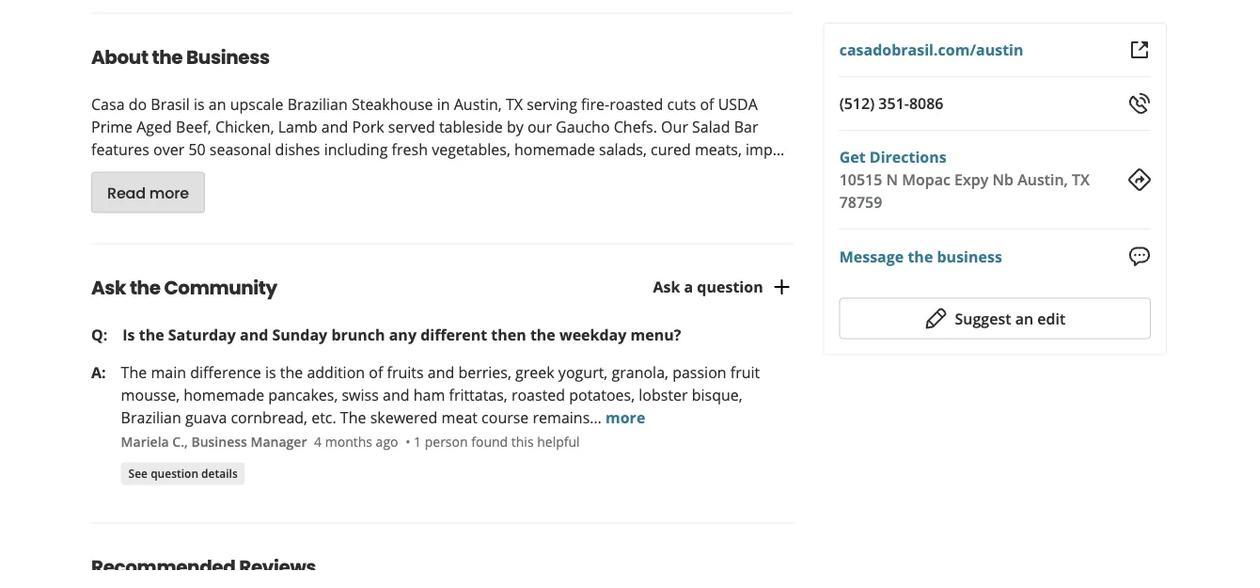 Task type: locate. For each thing, give the bounding box(es) containing it.
is inside casa do brasil is an upscale brazilian steakhouse in austin, tx  serving fire-roasted cuts of usda prime aged beef, chicken, lamb and pork served tableside by our gaucho chefs. our salad bar features over 50 seasonal dishes including fresh vegetables, homemade salads, cured meats, imp …
[[194, 94, 205, 114]]

the for business
[[908, 246, 934, 266]]

more inside the ask the community element
[[606, 407, 646, 427]]

the down "swiss"
[[340, 407, 366, 427]]

an inside "button"
[[1016, 308, 1034, 329]]

1 vertical spatial tx
[[1073, 169, 1091, 190]]

about
[[91, 44, 148, 70]]

0 vertical spatial homemade
[[515, 139, 595, 159]]

ask the community element
[[61, 243, 824, 485]]

1 horizontal spatial roasted
[[610, 94, 664, 114]]

fruits
[[387, 362, 424, 382]]

of up "swiss"
[[369, 362, 383, 382]]

suggest an edit
[[956, 308, 1066, 329]]

course
[[482, 407, 529, 427]]

0 horizontal spatial of
[[369, 362, 383, 382]]

0 vertical spatial business
[[186, 44, 270, 70]]

roasted inside casa do brasil is an upscale brazilian steakhouse in austin, tx  serving fire-roasted cuts of usda prime aged beef, chicken, lamb and pork served tableside by our gaucho chefs. our salad bar features over 50 seasonal dishes including fresh vegetables, homemade salads, cured meats, imp …
[[610, 94, 664, 114]]

expy
[[955, 169, 989, 190]]

4
[[314, 433, 322, 451]]

1 horizontal spatial an
[[1016, 308, 1034, 329]]

brazilian up lamb at the top left of the page
[[288, 94, 348, 114]]

homemade down difference on the left bottom of the page
[[184, 384, 265, 405]]

brazilian down mousse,
[[121, 407, 181, 427]]

casadobrasil.com/austin link
[[840, 40, 1024, 60]]

a
[[685, 276, 694, 297]]

tx up by
[[506, 94, 523, 114]]

pork
[[352, 116, 385, 137]]

1 vertical spatial question
[[151, 465, 199, 481]]

ask a question
[[653, 276, 764, 297]]

vegetables,
[[432, 139, 511, 159]]

and
[[322, 116, 348, 137], [240, 324, 268, 344], [428, 362, 455, 382], [383, 384, 410, 405]]

0 horizontal spatial ask
[[91, 274, 126, 301]]

and up including
[[322, 116, 348, 137]]

gaucho
[[556, 116, 610, 137]]

0 vertical spatial an
[[209, 94, 226, 114]]

roasted up chefs.
[[610, 94, 664, 114]]

sunday
[[272, 324, 328, 344]]

more down potatoes,
[[606, 407, 646, 427]]

1 horizontal spatial of
[[700, 94, 715, 114]]

24 pencil v2 image
[[925, 307, 948, 330]]

austin, inside 'get directions 10515 n mopac expy nb austin, tx 78759'
[[1018, 169, 1069, 190]]

business for c.,
[[191, 433, 247, 451]]

roasted
[[610, 94, 664, 114], [512, 384, 566, 405]]

chefs.
[[614, 116, 658, 137]]

serving
[[527, 94, 578, 114]]

0 vertical spatial brazilian
[[288, 94, 348, 114]]

more button
[[606, 407, 646, 427]]

austin, up tableside
[[454, 94, 502, 114]]

1 vertical spatial business
[[191, 433, 247, 451]]

the inside button
[[908, 246, 934, 266]]

business for the
[[186, 44, 270, 70]]

read more
[[107, 182, 189, 203]]

0 horizontal spatial is
[[194, 94, 205, 114]]

ask
[[91, 274, 126, 301], [653, 276, 681, 297]]

etc.
[[312, 407, 337, 427]]

0 horizontal spatial homemade
[[184, 384, 265, 405]]

an up beef,
[[209, 94, 226, 114]]

1 vertical spatial roasted
[[512, 384, 566, 405]]

greek
[[516, 362, 555, 382]]

1 horizontal spatial homemade
[[515, 139, 595, 159]]

tx inside 'get directions 10515 n mopac expy nb austin, tx 78759'
[[1073, 169, 1091, 190]]

1 horizontal spatial ask
[[653, 276, 681, 297]]

guava
[[185, 407, 227, 427]]

helpful
[[537, 433, 580, 451]]

1 vertical spatial an
[[1016, 308, 1034, 329]]

get directions 10515 n mopac expy nb austin, tx 78759
[[840, 147, 1091, 212]]

351-
[[879, 93, 910, 113]]

the up is
[[130, 274, 161, 301]]

the up brasil
[[152, 44, 183, 70]]

of inside casa do brasil is an upscale brazilian steakhouse in austin, tx  serving fire-roasted cuts of usda prime aged beef, chicken, lamb and pork served tableside by our gaucho chefs. our salad bar features over 50 seasonal dishes including fresh vegetables, homemade salads, cured meats, imp …
[[700, 94, 715, 114]]

a:
[[91, 362, 106, 382]]

question
[[698, 276, 764, 297], [151, 465, 199, 481]]

meat
[[442, 407, 478, 427]]

n
[[887, 169, 899, 190]]

is for brasil
[[194, 94, 205, 114]]

(512)
[[840, 93, 875, 113]]

tx
[[506, 94, 523, 114], [1073, 169, 1091, 190]]

usda
[[719, 94, 758, 114]]

weekday
[[560, 324, 627, 344]]

0 horizontal spatial roasted
[[512, 384, 566, 405]]

about the business element
[[61, 13, 794, 213]]

get
[[840, 147, 866, 167]]

community
[[164, 274, 277, 301]]

the right message
[[908, 246, 934, 266]]

24 directions v2 image
[[1129, 168, 1152, 191]]

0 vertical spatial the
[[121, 362, 147, 382]]

0 vertical spatial roasted
[[610, 94, 664, 114]]

0 horizontal spatial an
[[209, 94, 226, 114]]

suggest
[[956, 308, 1012, 329]]

business inside the ask the community element
[[191, 433, 247, 451]]

1 vertical spatial austin,
[[1018, 169, 1069, 190]]

1 horizontal spatial is
[[265, 362, 276, 382]]

tx inside casa do brasil is an upscale brazilian steakhouse in austin, tx  serving fire-roasted cuts of usda prime aged beef, chicken, lamb and pork served tableside by our gaucho chefs. our salad bar features over 50 seasonal dishes including fresh vegetables, homemade salads, cured meats, imp …
[[506, 94, 523, 114]]

granola,
[[612, 362, 669, 382]]

24 external link v2 image
[[1129, 39, 1152, 61]]

0 vertical spatial of
[[700, 94, 715, 114]]

an
[[209, 94, 226, 114], [1016, 308, 1034, 329]]

0 vertical spatial austin,
[[454, 94, 502, 114]]

steakhouse
[[352, 94, 433, 114]]

is for difference
[[265, 362, 276, 382]]

8086
[[910, 93, 944, 113]]

roasted down greek
[[512, 384, 566, 405]]

read more button
[[91, 172, 205, 213]]

austin, right "nb"
[[1018, 169, 1069, 190]]

homemade
[[515, 139, 595, 159], [184, 384, 265, 405]]

tableside
[[439, 116, 503, 137]]

is up the pancakes,
[[265, 362, 276, 382]]

business down guava
[[191, 433, 247, 451]]

1 horizontal spatial tx
[[1073, 169, 1091, 190]]

question down c.,
[[151, 465, 199, 481]]

the up mousse,
[[121, 362, 147, 382]]

and up skewered
[[383, 384, 410, 405]]

of up salad at the top of page
[[700, 94, 715, 114]]

0 vertical spatial tx
[[506, 94, 523, 114]]

roasted inside the main difference is the addition of fruits and berries, greek yogurt, granola, passion fruit mousse, homemade pancakes, swiss and ham frittatas, roasted potatoes, lobster bisque, brazilian guava cornbread, etc. the skewered meat course remains…
[[512, 384, 566, 405]]

months
[[325, 433, 373, 451]]

the inside the main difference is the addition of fruits and berries, greek yogurt, granola, passion fruit mousse, homemade pancakes, swiss and ham frittatas, roasted potatoes, lobster bisque, brazilian guava cornbread, etc. the skewered meat course remains…
[[280, 362, 303, 382]]

question right the a
[[698, 276, 764, 297]]

cuts
[[668, 94, 697, 114]]

0 vertical spatial is
[[194, 94, 205, 114]]

our
[[528, 116, 552, 137]]

ask for ask the community
[[91, 274, 126, 301]]

homemade down our
[[515, 139, 595, 159]]

by
[[507, 116, 524, 137]]

is up beef,
[[194, 94, 205, 114]]

the right is
[[139, 324, 164, 344]]

served
[[388, 116, 435, 137]]

0 horizontal spatial brazilian
[[121, 407, 181, 427]]

0 horizontal spatial austin,
[[454, 94, 502, 114]]

the for business
[[152, 44, 183, 70]]

chicken,
[[215, 116, 274, 137]]

1 vertical spatial of
[[369, 362, 383, 382]]

1 vertical spatial is
[[265, 362, 276, 382]]

1 vertical spatial brazilian
[[121, 407, 181, 427]]

an left "edit"
[[1016, 308, 1034, 329]]

1 horizontal spatial more
[[606, 407, 646, 427]]

business
[[186, 44, 270, 70], [191, 433, 247, 451]]

0 vertical spatial question
[[698, 276, 764, 297]]

in
[[437, 94, 450, 114]]

1 vertical spatial homemade
[[184, 384, 265, 405]]

casa
[[91, 94, 125, 114]]

ask up q:
[[91, 274, 126, 301]]

is the saturday and sunday brunch any different then the weekday menu?
[[123, 324, 682, 344]]

then
[[491, 324, 527, 344]]

1 vertical spatial more
[[606, 407, 646, 427]]

0 horizontal spatial more
[[149, 182, 189, 203]]

1 vertical spatial the
[[340, 407, 366, 427]]

over
[[153, 139, 185, 159]]

1 person found this helpful
[[414, 433, 580, 451]]

austin,
[[454, 94, 502, 114], [1018, 169, 1069, 190]]

see question details
[[129, 465, 238, 481]]

addition
[[307, 362, 365, 382]]

ask left the a
[[653, 276, 681, 297]]

0 horizontal spatial tx
[[506, 94, 523, 114]]

suggest an edit button
[[840, 298, 1152, 339]]

mariela
[[121, 433, 169, 451]]

brunch
[[332, 324, 385, 344]]

1 horizontal spatial austin,
[[1018, 169, 1069, 190]]

is inside the main difference is the addition of fruits and berries, greek yogurt, granola, passion fruit mousse, homemade pancakes, swiss and ham frittatas, roasted potatoes, lobster bisque, brazilian guava cornbread, etc. the skewered meat course remains…
[[265, 362, 276, 382]]

1 horizontal spatial brazilian
[[288, 94, 348, 114]]

beef,
[[176, 116, 211, 137]]

business up upscale at the top
[[186, 44, 270, 70]]

the up the pancakes,
[[280, 362, 303, 382]]

salad
[[693, 116, 731, 137]]

tx left 24 directions v2 icon
[[1073, 169, 1091, 190]]

more right read
[[149, 182, 189, 203]]

homemade inside casa do brasil is an upscale brazilian steakhouse in austin, tx  serving fire-roasted cuts of usda prime aged beef, chicken, lamb and pork served tableside by our gaucho chefs. our salad bar features over 50 seasonal dishes including fresh vegetables, homemade salads, cured meats, imp …
[[515, 139, 595, 159]]

0 vertical spatial more
[[149, 182, 189, 203]]

24 phone v2 image
[[1129, 92, 1152, 115]]

prime
[[91, 116, 133, 137]]



Task type: vqa. For each thing, say whether or not it's contained in the screenshot.
Pubs
no



Task type: describe. For each thing, give the bounding box(es) containing it.
austin, inside casa do brasil is an upscale brazilian steakhouse in austin, tx  serving fire-roasted cuts of usda prime aged beef, chicken, lamb and pork served tableside by our gaucho chefs. our salad bar features over 50 seasonal dishes including fresh vegetables, homemade salads, cured meats, imp …
[[454, 94, 502, 114]]

10515
[[840, 169, 883, 190]]

message
[[840, 246, 905, 266]]

seasonal
[[210, 139, 271, 159]]

yogurt,
[[559, 362, 608, 382]]

manager
[[251, 433, 307, 451]]

and left 'sunday'
[[240, 324, 268, 344]]

skewered
[[370, 407, 438, 427]]

upscale
[[230, 94, 284, 114]]

4 months ago
[[314, 433, 399, 451]]

is
[[123, 324, 135, 344]]

ask for ask a question
[[653, 276, 681, 297]]

mousse,
[[121, 384, 180, 405]]

1 horizontal spatial the
[[340, 407, 366, 427]]

cured
[[651, 139, 691, 159]]

ask the community
[[91, 274, 277, 301]]

our
[[662, 116, 689, 137]]

menu?
[[631, 324, 682, 344]]

meats,
[[695, 139, 742, 159]]

1 horizontal spatial question
[[698, 276, 764, 297]]

main
[[151, 362, 186, 382]]

remains…
[[533, 407, 602, 427]]

get directions link
[[840, 147, 947, 167]]

brazilian inside casa do brasil is an upscale brazilian steakhouse in austin, tx  serving fire-roasted cuts of usda prime aged beef, chicken, lamb and pork served tableside by our gaucho chefs. our salad bar features over 50 seasonal dishes including fresh vegetables, homemade salads, cured meats, imp …
[[288, 94, 348, 114]]

more inside button
[[149, 182, 189, 203]]

pancakes,
[[269, 384, 338, 405]]

message the business
[[840, 246, 1003, 266]]

details
[[201, 465, 238, 481]]

an inside casa do brasil is an upscale brazilian steakhouse in austin, tx  serving fire-roasted cuts of usda prime aged beef, chicken, lamb and pork served tableside by our gaucho chefs. our salad bar features over 50 seasonal dishes including fresh vegetables, homemade salads, cured meats, imp …
[[209, 94, 226, 114]]

1
[[414, 433, 422, 451]]

frittatas,
[[449, 384, 508, 405]]

see
[[129, 465, 148, 481]]

person
[[425, 433, 468, 451]]

50
[[189, 139, 206, 159]]

potatoes,
[[569, 384, 635, 405]]

see question details link
[[121, 463, 245, 485]]

found
[[472, 433, 508, 451]]

saturday
[[168, 324, 236, 344]]

the for community
[[130, 274, 161, 301]]

imp
[[746, 139, 773, 159]]

fruit
[[731, 362, 761, 382]]

message the business button
[[840, 245, 1003, 268]]

directions
[[870, 147, 947, 167]]

…
[[773, 139, 785, 159]]

ask a question link
[[653, 276, 794, 298]]

of inside the main difference is the addition of fruits and berries, greek yogurt, granola, passion fruit mousse, homemade pancakes, swiss and ham frittatas, roasted potatoes, lobster bisque, brazilian guava cornbread, etc. the skewered meat course remains…
[[369, 362, 383, 382]]

mariela c., business manager
[[121, 433, 307, 451]]

ham
[[414, 384, 445, 405]]

casa do brasil is an upscale brazilian steakhouse in austin, tx  serving fire-roasted cuts of usda prime aged beef, chicken, lamb and pork served tableside by our gaucho chefs. our salad bar features over 50 seasonal dishes including fresh vegetables, homemade salads, cured meats, imp …
[[91, 94, 785, 159]]

mopac
[[903, 169, 951, 190]]

and up ham
[[428, 362, 455, 382]]

salads,
[[599, 139, 647, 159]]

homemade inside the main difference is the addition of fruits and berries, greek yogurt, granola, passion fruit mousse, homemade pancakes, swiss and ham frittatas, roasted potatoes, lobster bisque, brazilian guava cornbread, etc. the skewered meat course remains…
[[184, 384, 265, 405]]

ago
[[376, 433, 399, 451]]

the for saturday
[[139, 324, 164, 344]]

difference
[[190, 362, 261, 382]]

0 horizontal spatial question
[[151, 465, 199, 481]]

brazilian inside the main difference is the addition of fruits and berries, greek yogurt, granola, passion fruit mousse, homemade pancakes, swiss and ham frittatas, roasted potatoes, lobster bisque, brazilian guava cornbread, etc. the skewered meat course remains…
[[121, 407, 181, 427]]

including
[[324, 139, 388, 159]]

about the business
[[91, 44, 270, 70]]

24 message v2 image
[[1129, 245, 1152, 268]]

c.,
[[172, 433, 188, 451]]

fire-
[[582, 94, 610, 114]]

bisque,
[[692, 384, 743, 405]]

24 add v2 image
[[771, 276, 794, 298]]

this
[[512, 433, 534, 451]]

swiss
[[342, 384, 379, 405]]

(512) 351-8086
[[840, 93, 944, 113]]

the main difference is the addition of fruits and berries, greek yogurt, granola, passion fruit mousse, homemade pancakes, swiss and ham frittatas, roasted potatoes, lobster bisque, brazilian guava cornbread, etc. the skewered meat course remains…
[[121, 362, 761, 427]]

bar
[[735, 116, 759, 137]]

cornbread,
[[231, 407, 308, 427]]

features
[[91, 139, 150, 159]]

lamb
[[278, 116, 318, 137]]

read
[[107, 182, 146, 203]]

the right then
[[531, 324, 556, 344]]

q:
[[91, 324, 108, 344]]

0 horizontal spatial the
[[121, 362, 147, 382]]

brasil
[[151, 94, 190, 114]]

nb
[[993, 169, 1014, 190]]

dishes
[[275, 139, 320, 159]]

78759
[[840, 192, 883, 212]]

and inside casa do brasil is an upscale brazilian steakhouse in austin, tx  serving fire-roasted cuts of usda prime aged beef, chicken, lamb and pork served tableside by our gaucho chefs. our salad bar features over 50 seasonal dishes including fresh vegetables, homemade salads, cured meats, imp …
[[322, 116, 348, 137]]

fresh
[[392, 139, 428, 159]]

any
[[389, 324, 417, 344]]

passion
[[673, 362, 727, 382]]

lobster
[[639, 384, 688, 405]]



